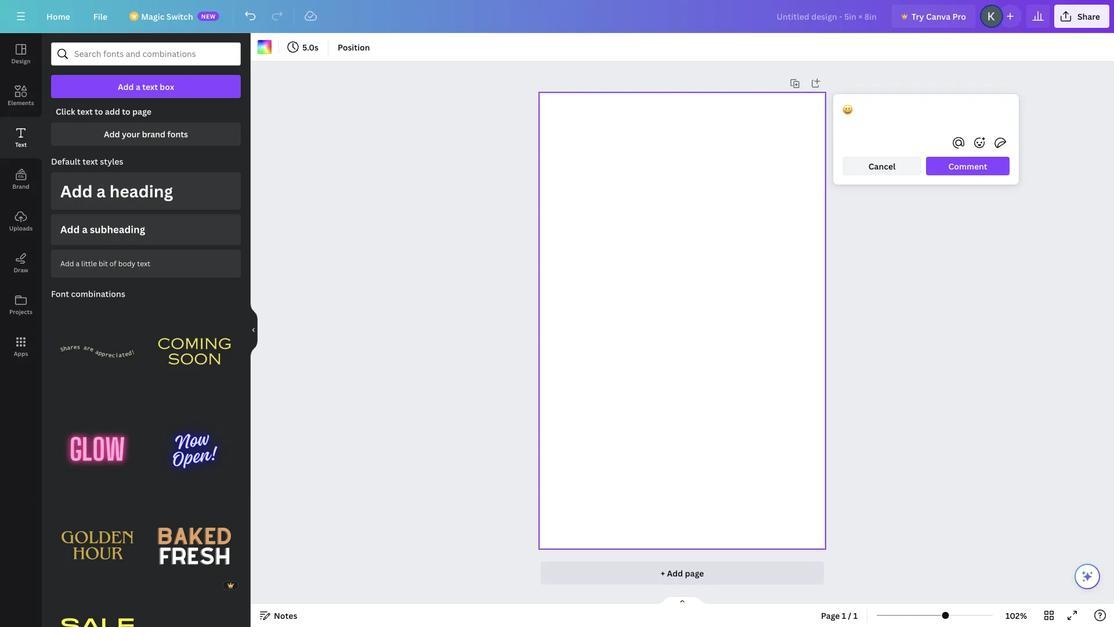 Task type: vqa. For each thing, say whether or not it's contained in the screenshot.
"logos" link
no



Task type: describe. For each thing, give the bounding box(es) containing it.
body
[[118, 259, 136, 268]]

102%
[[1006, 610, 1028, 621]]

brand
[[142, 129, 166, 140]]

canva
[[927, 11, 951, 22]]

elements
[[8, 99, 34, 107]]

hide image
[[250, 302, 258, 358]]

a for heading
[[97, 180, 106, 202]]

projects
[[9, 308, 33, 316]]

add
[[105, 106, 120, 117]]

home
[[46, 11, 70, 22]]

font
[[51, 288, 69, 299]]

heading
[[110, 180, 173, 202]]

1 to from the left
[[95, 106, 103, 117]]

brand button
[[0, 159, 42, 200]]

102% button
[[998, 606, 1036, 625]]

share
[[1078, 11, 1101, 22]]

text inside button
[[137, 259, 150, 268]]

+ add page button
[[541, 562, 825, 585]]

draw button
[[0, 242, 42, 284]]

Comment draft. Add a comment or @mention. text field
[[843, 103, 1010, 129]]

page inside button
[[685, 568, 704, 579]]

add for add a heading
[[60, 180, 93, 202]]

text inside button
[[142, 81, 158, 92]]

apps button
[[0, 326, 42, 368]]

cancel button
[[843, 157, 922, 175]]

text button
[[0, 117, 42, 159]]

comment button
[[927, 157, 1010, 175]]

add for add your brand fonts
[[104, 129, 120, 140]]

notes button
[[255, 606, 302, 625]]

elements button
[[0, 75, 42, 117]]

1 1 from the left
[[842, 610, 847, 621]]

draw
[[14, 266, 28, 274]]

little
[[81, 259, 97, 268]]

styles
[[100, 156, 123, 167]]

add inside the '+ add page' button
[[667, 568, 684, 579]]

😀
[[843, 104, 851, 115]]

home link
[[37, 5, 79, 28]]

#ffffff image
[[258, 40, 272, 54]]

a for text
[[136, 81, 140, 92]]

brand
[[12, 182, 29, 190]]

text right click
[[77, 106, 93, 117]]

try canva pro button
[[893, 5, 976, 28]]

box
[[160, 81, 174, 92]]

5.0s
[[303, 42, 319, 53]]

canva assistant image
[[1081, 570, 1095, 584]]

share button
[[1055, 5, 1110, 28]]

5.0s button
[[284, 38, 323, 56]]

pro
[[953, 11, 967, 22]]

page
[[822, 610, 841, 621]]

uploads button
[[0, 200, 42, 242]]

Search fonts and combinations search field
[[74, 43, 218, 65]]

add your brand fonts button
[[51, 123, 241, 146]]

add your brand fonts
[[104, 129, 188, 140]]

Design title text field
[[768, 5, 888, 28]]



Task type: locate. For each thing, give the bounding box(es) containing it.
combinations
[[71, 288, 125, 299]]

add for add a little bit of body text
[[60, 259, 74, 268]]

position button
[[333, 38, 375, 56]]

add inside add your brand fonts 'button'
[[104, 129, 120, 140]]

page 1 / 1
[[822, 610, 858, 621]]

2 1 from the left
[[854, 610, 858, 621]]

1 right /
[[854, 610, 858, 621]]

apps
[[14, 350, 28, 357]]

magic switch
[[141, 11, 193, 22]]

magic
[[141, 11, 165, 22]]

of
[[110, 259, 117, 268]]

page up show pages image
[[685, 568, 704, 579]]

add down default
[[60, 180, 93, 202]]

main menu bar
[[0, 0, 1115, 33]]

side panel tab list
[[0, 33, 42, 368]]

your
[[122, 129, 140, 140]]

add inside add a little bit of body text button
[[60, 259, 74, 268]]

add a text box
[[118, 81, 174, 92]]

add a subheading
[[60, 223, 145, 236]]

/
[[849, 610, 852, 621]]

text right 'body'
[[137, 259, 150, 268]]

add a subheading button
[[51, 214, 241, 245]]

add for add a subheading
[[60, 223, 80, 236]]

add inside add a heading 'button'
[[60, 180, 93, 202]]

text
[[15, 141, 27, 148]]

add left your
[[104, 129, 120, 140]]

to right add
[[122, 106, 131, 117]]

click
[[56, 106, 75, 117]]

+
[[661, 568, 666, 579]]

cancel
[[869, 161, 896, 172]]

1 horizontal spatial to
[[122, 106, 131, 117]]

1 horizontal spatial 1
[[854, 610, 858, 621]]

add
[[118, 81, 134, 92], [104, 129, 120, 140], [60, 180, 93, 202], [60, 223, 80, 236], [60, 259, 74, 268], [667, 568, 684, 579]]

a inside button
[[136, 81, 140, 92]]

a left box
[[136, 81, 140, 92]]

2 to from the left
[[122, 106, 131, 117]]

add a text box button
[[51, 75, 241, 98]]

a inside 'button'
[[97, 180, 106, 202]]

uploads
[[9, 224, 33, 232]]

add a heading button
[[51, 172, 241, 210]]

bit
[[99, 259, 108, 268]]

page up add your brand fonts
[[132, 106, 152, 117]]

font combinations
[[51, 288, 125, 299]]

+ add page
[[661, 568, 704, 579]]

file button
[[84, 5, 117, 28]]

0 horizontal spatial 1
[[842, 610, 847, 621]]

text left styles
[[83, 156, 98, 167]]

page
[[132, 106, 152, 117], [685, 568, 704, 579]]

design
[[11, 57, 31, 65]]

fonts
[[167, 129, 188, 140]]

design button
[[0, 33, 42, 75]]

a left subheading
[[82, 223, 88, 236]]

1 vertical spatial page
[[685, 568, 704, 579]]

a for little
[[76, 259, 80, 268]]

comment
[[949, 161, 988, 172]]

1
[[842, 610, 847, 621], [854, 610, 858, 621]]

try canva pro
[[912, 11, 967, 22]]

add a heading
[[60, 180, 173, 202]]

1 left /
[[842, 610, 847, 621]]

click text to add to page
[[56, 106, 152, 117]]

text left box
[[142, 81, 158, 92]]

add inside add a text box button
[[118, 81, 134, 92]]

add inside the add a subheading button
[[60, 223, 80, 236]]

group
[[148, 500, 241, 592], [225, 590, 239, 604]]

show pages image
[[655, 596, 711, 605]]

1 horizontal spatial page
[[685, 568, 704, 579]]

to left add
[[95, 106, 103, 117]]

subheading
[[90, 223, 145, 236]]

projects button
[[0, 284, 42, 326]]

add a little bit of body text button
[[51, 250, 241, 277]]

0 vertical spatial page
[[132, 106, 152, 117]]

a
[[136, 81, 140, 92], [97, 180, 106, 202], [82, 223, 88, 236], [76, 259, 80, 268]]

position
[[338, 42, 370, 53]]

a left little
[[76, 259, 80, 268]]

to
[[95, 106, 103, 117], [122, 106, 131, 117]]

add left subheading
[[60, 223, 80, 236]]

add right +
[[667, 568, 684, 579]]

try
[[912, 11, 925, 22]]

0 horizontal spatial to
[[95, 106, 103, 117]]

a down styles
[[97, 180, 106, 202]]

0 horizontal spatial page
[[132, 106, 152, 117]]

text
[[142, 81, 158, 92], [77, 106, 93, 117], [83, 156, 98, 167], [137, 259, 150, 268]]

file
[[93, 11, 108, 22]]

default
[[51, 156, 81, 167]]

add for add a text box
[[118, 81, 134, 92]]

new
[[201, 12, 216, 20]]

notes
[[274, 610, 298, 621]]

switch
[[167, 11, 193, 22]]

add left little
[[60, 259, 74, 268]]

add up add
[[118, 81, 134, 92]]

default text styles
[[51, 156, 123, 167]]

a for subheading
[[82, 223, 88, 236]]

add a little bit of body text
[[60, 259, 150, 268]]



